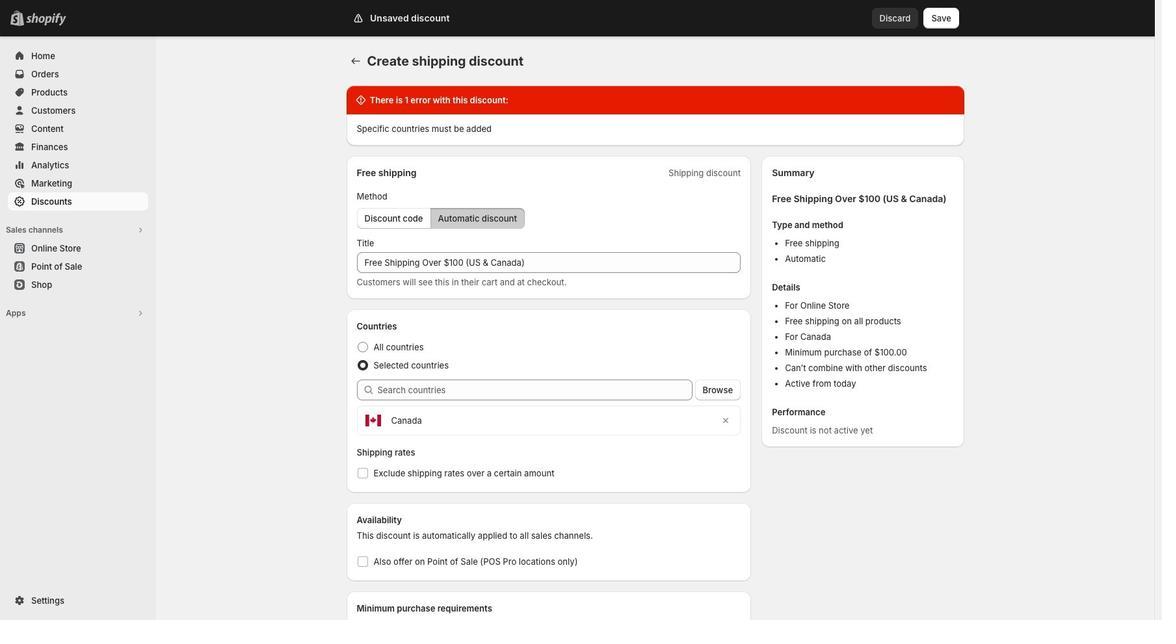 Task type: locate. For each thing, give the bounding box(es) containing it.
None text field
[[357, 252, 741, 273]]

shopify image
[[26, 13, 66, 26]]



Task type: vqa. For each thing, say whether or not it's contained in the screenshot.
supplier inside dropdown button
no



Task type: describe. For each thing, give the bounding box(es) containing it.
Search countries text field
[[378, 380, 693, 401]]



